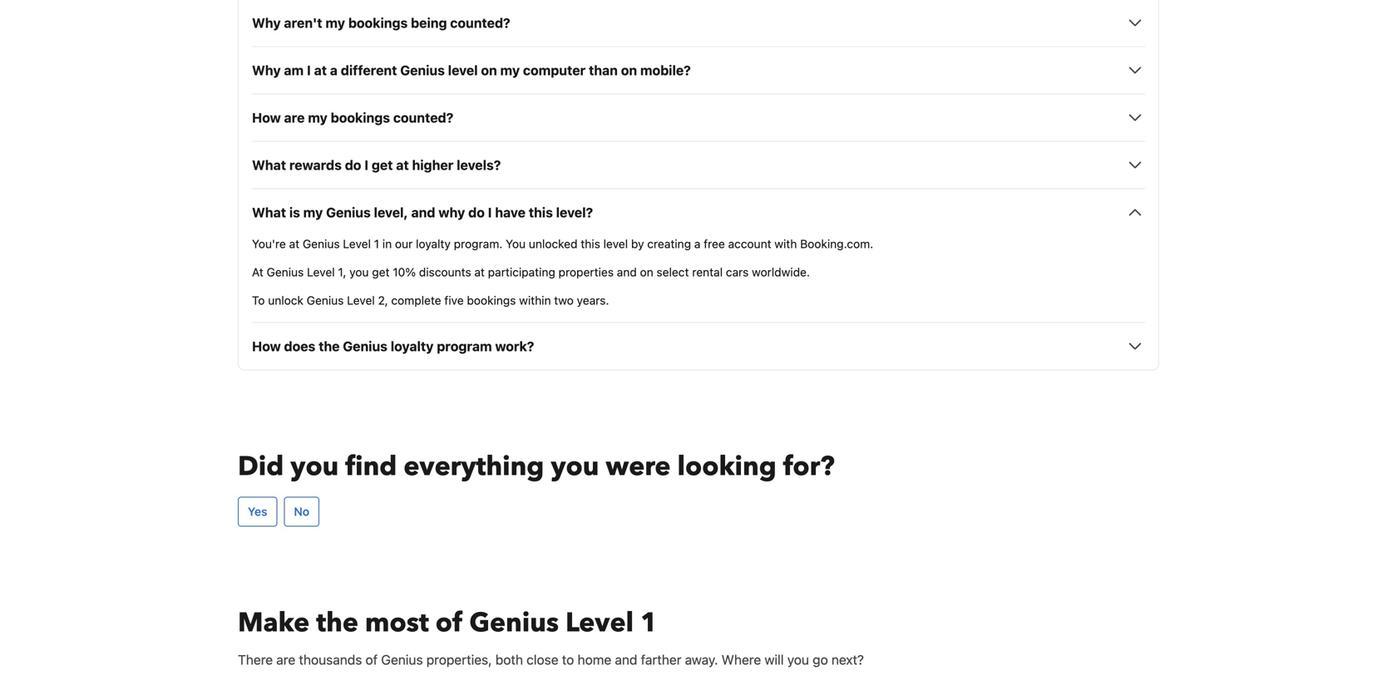 Task type: describe. For each thing, give the bounding box(es) containing it.
0 vertical spatial loyalty
[[416, 237, 451, 251]]

rental
[[692, 265, 723, 279]]

farther
[[641, 652, 682, 668]]

1 vertical spatial and
[[617, 265, 637, 279]]

our
[[395, 237, 413, 251]]

how does the genius loyalty program work? button
[[252, 336, 1146, 356]]

what rewards do i get at higher levels? button
[[252, 155, 1146, 175]]

go
[[813, 652, 828, 668]]

why for why aren't my bookings being counted?
[[252, 15, 281, 31]]

what for what rewards do i get at higher levels?
[[252, 157, 286, 173]]

complete
[[391, 294, 441, 307]]

is
[[289, 205, 300, 220]]

why am i at a different genius level on my computer than on mobile? button
[[252, 60, 1146, 80]]

rewards
[[289, 157, 342, 173]]

10%
[[393, 265, 416, 279]]

levels?
[[457, 157, 501, 173]]

what rewards do i get at higher levels?
[[252, 157, 501, 173]]

you left were
[[551, 449, 599, 485]]

how are my bookings counted? button
[[252, 108, 1146, 128]]

why for why am i at a different genius level on my computer than on mobile?
[[252, 62, 281, 78]]

1 horizontal spatial a
[[695, 237, 701, 251]]

away.
[[685, 652, 718, 668]]

genius inside dropdown button
[[343, 339, 388, 354]]

select
[[657, 265, 689, 279]]

home
[[578, 652, 612, 668]]

my for level,
[[303, 205, 323, 220]]

higher
[[412, 157, 454, 173]]

what is my genius level, and why do i have this level? button
[[252, 202, 1146, 222]]

free
[[704, 237, 725, 251]]

for?
[[784, 449, 835, 485]]

why aren't my bookings being counted?
[[252, 15, 511, 31]]

to
[[252, 294, 265, 307]]

my for being
[[326, 15, 345, 31]]

program.
[[454, 237, 503, 251]]

years.
[[577, 294, 609, 307]]

have
[[495, 205, 526, 220]]

you're
[[252, 237, 286, 251]]

where
[[722, 652, 761, 668]]

within
[[519, 294, 551, 307]]

a inside dropdown button
[[330, 62, 338, 78]]

unlocked
[[529, 237, 578, 251]]

of for thousands
[[366, 652, 378, 668]]

how for how are my bookings counted?
[[252, 110, 281, 126]]

why
[[439, 205, 465, 220]]

loyalty inside how does the genius loyalty program work? dropdown button
[[391, 339, 434, 354]]

you up no on the bottom of the page
[[291, 449, 339, 485]]

worldwide.
[[752, 265, 810, 279]]

i inside what rewards do i get at higher levels? dropdown button
[[365, 157, 369, 173]]

1 vertical spatial level
[[604, 237, 628, 251]]

genius up 'both'
[[470, 605, 559, 641]]

am
[[284, 62, 304, 78]]

aren't
[[284, 15, 322, 31]]

level?
[[556, 205, 593, 220]]

no
[[294, 505, 310, 519]]

how for how does the genius loyalty program work?
[[252, 339, 281, 354]]

properties
[[559, 265, 614, 279]]

make
[[238, 605, 310, 641]]

at genius level 1, you get 10% discounts at participating properties and on select rental cars worldwide.
[[252, 265, 810, 279]]

do inside dropdown button
[[469, 205, 485, 220]]

genius inside why am i at a different genius level on my computer than on mobile? dropdown button
[[400, 62, 445, 78]]

does
[[284, 339, 316, 354]]

there
[[238, 652, 273, 668]]

different
[[341, 62, 397, 78]]

you're at genius level 1 in our loyalty program. you unlocked this level by creating a free account with booking.com.
[[252, 237, 874, 251]]

level,
[[374, 205, 408, 220]]

yes button
[[238, 497, 277, 527]]

my for counted?
[[308, 110, 328, 126]]

make the most of genius level 1
[[238, 605, 658, 641]]

were
[[606, 449, 671, 485]]

yes
[[248, 505, 267, 519]]

most
[[365, 605, 429, 641]]

are for how
[[284, 110, 305, 126]]

1,
[[338, 265, 346, 279]]

than
[[589, 62, 618, 78]]

did
[[238, 449, 284, 485]]

get inside dropdown button
[[372, 157, 393, 173]]

0 vertical spatial counted?
[[450, 15, 511, 31]]

level inside dropdown button
[[448, 62, 478, 78]]

will
[[765, 652, 784, 668]]

you left go
[[788, 652, 810, 668]]

are for there
[[276, 652, 296, 668]]

program
[[437, 339, 492, 354]]



Task type: vqa. For each thing, say whether or not it's contained in the screenshot.
the right 1
yes



Task type: locate. For each thing, give the bounding box(es) containing it.
1 vertical spatial the
[[316, 605, 359, 641]]

genius inside what is my genius level, and why do i have this level? dropdown button
[[326, 205, 371, 220]]

level up home
[[566, 605, 634, 641]]

2 vertical spatial bookings
[[467, 294, 516, 307]]

properties,
[[427, 652, 492, 668]]

discounts
[[419, 265, 471, 279]]

are down am
[[284, 110, 305, 126]]

level left 1,
[[307, 265, 335, 279]]

1 vertical spatial are
[[276, 652, 296, 668]]

0 horizontal spatial a
[[330, 62, 338, 78]]

my inside dropdown button
[[303, 205, 323, 220]]

bookings down different
[[331, 110, 390, 126]]

of right thousands at the bottom left of page
[[366, 652, 378, 668]]

there are thousands of genius properties, both close to home and farther away. where will you go next?
[[238, 652, 864, 668]]

and right home
[[615, 652, 638, 668]]

0 horizontal spatial i
[[307, 62, 311, 78]]

1 vertical spatial i
[[365, 157, 369, 173]]

level left 2,
[[347, 294, 375, 307]]

on for computer
[[621, 62, 637, 78]]

1 vertical spatial bookings
[[331, 110, 390, 126]]

my up rewards on the top left
[[308, 110, 328, 126]]

and left why
[[411, 205, 436, 220]]

2 horizontal spatial i
[[488, 205, 492, 220]]

i right am
[[307, 62, 311, 78]]

1 horizontal spatial 1
[[641, 605, 658, 641]]

how inside dropdown button
[[252, 339, 281, 354]]

both
[[496, 652, 523, 668]]

counted? up higher
[[393, 110, 454, 126]]

at down the program.
[[475, 265, 485, 279]]

bookings inside how are my bookings counted? dropdown button
[[331, 110, 390, 126]]

find
[[346, 449, 397, 485]]

genius down 2,
[[343, 339, 388, 354]]

1 vertical spatial do
[[469, 205, 485, 220]]

at
[[314, 62, 327, 78], [396, 157, 409, 173], [289, 237, 300, 251], [475, 265, 485, 279]]

1 vertical spatial how
[[252, 339, 281, 354]]

bookings inside why aren't my bookings being counted? dropdown button
[[348, 15, 408, 31]]

how are my bookings counted?
[[252, 110, 454, 126]]

looking
[[678, 449, 777, 485]]

a left free
[[695, 237, 701, 251]]

1 vertical spatial loyalty
[[391, 339, 434, 354]]

you
[[506, 237, 526, 251]]

thousands
[[299, 652, 362, 668]]

this up the properties
[[581, 237, 601, 251]]

do right why
[[469, 205, 485, 220]]

genius down being
[[400, 62, 445, 78]]

participating
[[488, 265, 556, 279]]

0 horizontal spatial 1
[[374, 237, 379, 251]]

0 vertical spatial i
[[307, 62, 311, 78]]

counted? up why am i at a different genius level on my computer than on mobile?
[[450, 15, 511, 31]]

2 horizontal spatial on
[[640, 265, 654, 279]]

1 horizontal spatial on
[[621, 62, 637, 78]]

unlock
[[268, 294, 304, 307]]

1 why from the top
[[252, 15, 281, 31]]

what inside what is my genius level, and why do i have this level? dropdown button
[[252, 205, 286, 220]]

what is my genius level, and why do i have this level?
[[252, 205, 593, 220]]

2 how from the top
[[252, 339, 281, 354]]

at right am
[[314, 62, 327, 78]]

0 vertical spatial get
[[372, 157, 393, 173]]

get up level, at the top of the page
[[372, 157, 393, 173]]

bookings for being
[[348, 15, 408, 31]]

genius down 1,
[[307, 294, 344, 307]]

get
[[372, 157, 393, 173], [372, 265, 390, 279]]

why aren't my bookings being counted? button
[[252, 13, 1146, 33]]

1 horizontal spatial this
[[581, 237, 601, 251]]

what left "is"
[[252, 205, 286, 220]]

bookings up different
[[348, 15, 408, 31]]

0 vertical spatial how
[[252, 110, 281, 126]]

of up the properties,
[[436, 605, 463, 641]]

1 what from the top
[[252, 157, 286, 173]]

did you find everything you were looking for?
[[238, 449, 835, 485]]

0 vertical spatial are
[[284, 110, 305, 126]]

1 vertical spatial counted?
[[393, 110, 454, 126]]

genius down most at bottom left
[[381, 652, 423, 668]]

and inside what is my genius level, and why do i have this level? dropdown button
[[411, 205, 436, 220]]

loyalty
[[416, 237, 451, 251], [391, 339, 434, 354]]

1 vertical spatial a
[[695, 237, 701, 251]]

my right aren't
[[326, 15, 345, 31]]

of
[[436, 605, 463, 641], [366, 652, 378, 668]]

at right you're
[[289, 237, 300, 251]]

genius right at
[[267, 265, 304, 279]]

on for properties
[[640, 265, 654, 279]]

0 vertical spatial of
[[436, 605, 463, 641]]

are right there at the bottom of page
[[276, 652, 296, 668]]

this inside dropdown button
[[529, 205, 553, 220]]

two
[[554, 294, 574, 307]]

with
[[775, 237, 797, 251]]

2 vertical spatial and
[[615, 652, 638, 668]]

my left computer
[[500, 62, 520, 78]]

0 vertical spatial bookings
[[348, 15, 408, 31]]

do inside dropdown button
[[345, 157, 361, 173]]

work?
[[495, 339, 535, 354]]

in
[[383, 237, 392, 251]]

0 horizontal spatial on
[[481, 62, 497, 78]]

why left aren't
[[252, 15, 281, 31]]

to
[[562, 652, 574, 668]]

account
[[728, 237, 772, 251]]

loyalty right our
[[416, 237, 451, 251]]

cars
[[726, 265, 749, 279]]

next?
[[832, 652, 864, 668]]

1 how from the top
[[252, 110, 281, 126]]

booking.com.
[[801, 237, 874, 251]]

a
[[330, 62, 338, 78], [695, 237, 701, 251]]

everything
[[404, 449, 544, 485]]

do
[[345, 157, 361, 173], [469, 205, 485, 220]]

0 vertical spatial and
[[411, 205, 436, 220]]

and down by
[[617, 265, 637, 279]]

1 vertical spatial this
[[581, 237, 601, 251]]

of for most
[[436, 605, 463, 641]]

why am i at a different genius level on my computer than on mobile?
[[252, 62, 691, 78]]

i left have
[[488, 205, 492, 220]]

0 vertical spatial a
[[330, 62, 338, 78]]

genius left level, at the top of the page
[[326, 205, 371, 220]]

0 horizontal spatial this
[[529, 205, 553, 220]]

being
[[411, 15, 447, 31]]

you
[[350, 265, 369, 279], [291, 449, 339, 485], [551, 449, 599, 485], [788, 652, 810, 668]]

1 vertical spatial why
[[252, 62, 281, 78]]

by
[[631, 237, 644, 251]]

2 why from the top
[[252, 62, 281, 78]]

genius up 1,
[[303, 237, 340, 251]]

0 horizontal spatial do
[[345, 157, 361, 173]]

1 horizontal spatial level
[[604, 237, 628, 251]]

on left select
[[640, 265, 654, 279]]

why left am
[[252, 62, 281, 78]]

level
[[343, 237, 371, 251], [307, 265, 335, 279], [347, 294, 375, 307], [566, 605, 634, 641]]

this right have
[[529, 205, 553, 220]]

close
[[527, 652, 559, 668]]

0 vertical spatial do
[[345, 157, 361, 173]]

bookings for counted?
[[331, 110, 390, 126]]

1 vertical spatial 1
[[641, 605, 658, 641]]

get left 10% at the top left
[[372, 265, 390, 279]]

i
[[307, 62, 311, 78], [365, 157, 369, 173], [488, 205, 492, 220]]

1
[[374, 237, 379, 251], [641, 605, 658, 641]]

what inside what rewards do i get at higher levels? dropdown button
[[252, 157, 286, 173]]

loyalty down complete
[[391, 339, 434, 354]]

you right 1,
[[350, 265, 369, 279]]

at
[[252, 265, 264, 279]]

on left computer
[[481, 62, 497, 78]]

2 what from the top
[[252, 205, 286, 220]]

0 vertical spatial level
[[448, 62, 478, 78]]

are inside dropdown button
[[284, 110, 305, 126]]

what
[[252, 157, 286, 173], [252, 205, 286, 220]]

the
[[319, 339, 340, 354], [316, 605, 359, 641]]

five
[[445, 294, 464, 307]]

1 horizontal spatial do
[[469, 205, 485, 220]]

to unlock genius level 2, complete five bookings within two years.
[[252, 294, 609, 307]]

no button
[[284, 497, 320, 527]]

bookings
[[348, 15, 408, 31], [331, 110, 390, 126], [467, 294, 516, 307]]

0 horizontal spatial of
[[366, 652, 378, 668]]

level left in
[[343, 237, 371, 251]]

my right "is"
[[303, 205, 323, 220]]

i down how are my bookings counted?
[[365, 157, 369, 173]]

the up thousands at the bottom left of page
[[316, 605, 359, 641]]

i inside what is my genius level, and why do i have this level? dropdown button
[[488, 205, 492, 220]]

bookings right five
[[467, 294, 516, 307]]

and
[[411, 205, 436, 220], [617, 265, 637, 279], [615, 652, 638, 668]]

mobile?
[[641, 62, 691, 78]]

on right than
[[621, 62, 637, 78]]

what for what is my genius level, and why do i have this level?
[[252, 205, 286, 220]]

my
[[326, 15, 345, 31], [500, 62, 520, 78], [308, 110, 328, 126], [303, 205, 323, 220]]

a left different
[[330, 62, 338, 78]]

this
[[529, 205, 553, 220], [581, 237, 601, 251]]

how does the genius loyalty program work?
[[252, 339, 535, 354]]

the right does
[[319, 339, 340, 354]]

why inside why am i at a different genius level on my computer than on mobile? dropdown button
[[252, 62, 281, 78]]

counted?
[[450, 15, 511, 31], [393, 110, 454, 126]]

computer
[[523, 62, 586, 78]]

how inside dropdown button
[[252, 110, 281, 126]]

2 vertical spatial i
[[488, 205, 492, 220]]

genius
[[400, 62, 445, 78], [326, 205, 371, 220], [303, 237, 340, 251], [267, 265, 304, 279], [307, 294, 344, 307], [343, 339, 388, 354], [470, 605, 559, 641], [381, 652, 423, 668]]

at left higher
[[396, 157, 409, 173]]

1 up farther
[[641, 605, 658, 641]]

0 vertical spatial this
[[529, 205, 553, 220]]

why inside why aren't my bookings being counted? dropdown button
[[252, 15, 281, 31]]

1 left in
[[374, 237, 379, 251]]

0 vertical spatial 1
[[374, 237, 379, 251]]

0 vertical spatial the
[[319, 339, 340, 354]]

0 horizontal spatial level
[[448, 62, 478, 78]]

the inside how does the genius loyalty program work? dropdown button
[[319, 339, 340, 354]]

are
[[284, 110, 305, 126], [276, 652, 296, 668]]

0 vertical spatial what
[[252, 157, 286, 173]]

1 vertical spatial of
[[366, 652, 378, 668]]

do right rewards on the top left
[[345, 157, 361, 173]]

why
[[252, 15, 281, 31], [252, 62, 281, 78]]

i inside why am i at a different genius level on my computer than on mobile? dropdown button
[[307, 62, 311, 78]]

1 horizontal spatial of
[[436, 605, 463, 641]]

0 vertical spatial why
[[252, 15, 281, 31]]

1 horizontal spatial i
[[365, 157, 369, 173]]

1 vertical spatial what
[[252, 205, 286, 220]]

how
[[252, 110, 281, 126], [252, 339, 281, 354]]

1 vertical spatial get
[[372, 265, 390, 279]]

creating
[[648, 237, 691, 251]]

2,
[[378, 294, 388, 307]]

what left rewards on the top left
[[252, 157, 286, 173]]



